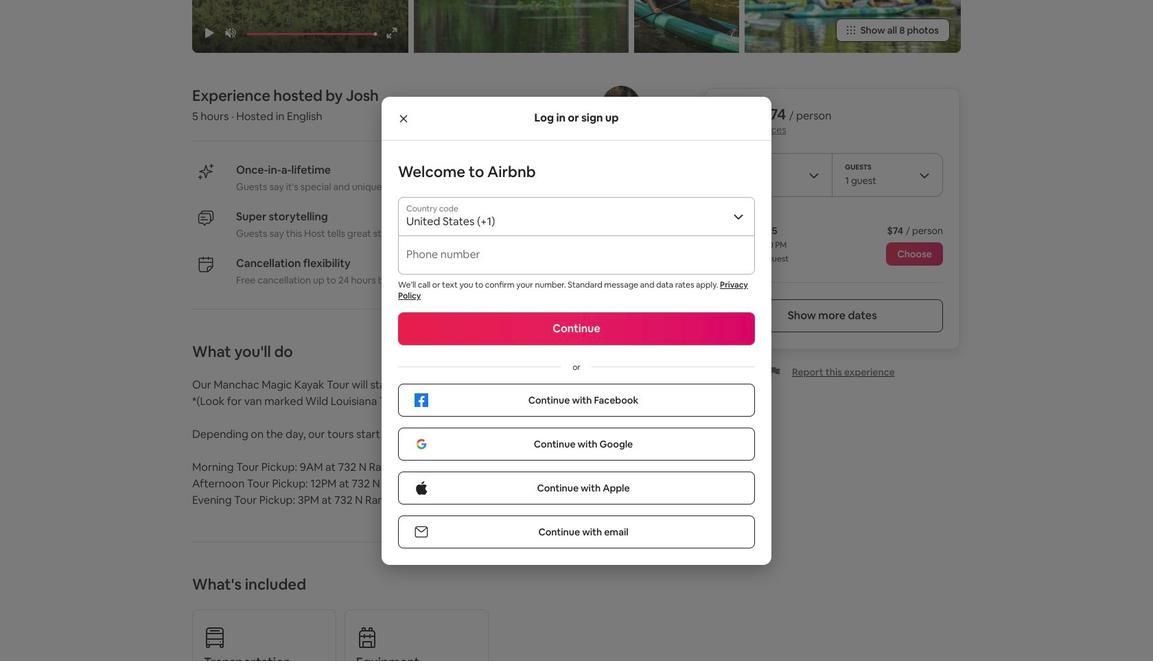 Task type: describe. For each thing, give the bounding box(es) containing it.
log in dialog
[[382, 96, 772, 565]]

(XXX) XXX-XXXX telephone field
[[422, 253, 747, 267]]



Task type: locate. For each thing, give the bounding box(es) containing it.
learn more about the host, josh. image
[[602, 86, 641, 124], [602, 86, 641, 124]]

experience photo 4 image
[[745, 0, 961, 53], [745, 0, 961, 53]]

seek slider slider
[[247, 32, 376, 36]]

experience photo 1 image
[[414, 0, 629, 53], [414, 0, 629, 53]]

experience photo 3 image
[[634, 0, 739, 53], [634, 0, 739, 53]]



Task type: vqa. For each thing, say whether or not it's contained in the screenshot.
Seek slider slider
yes



